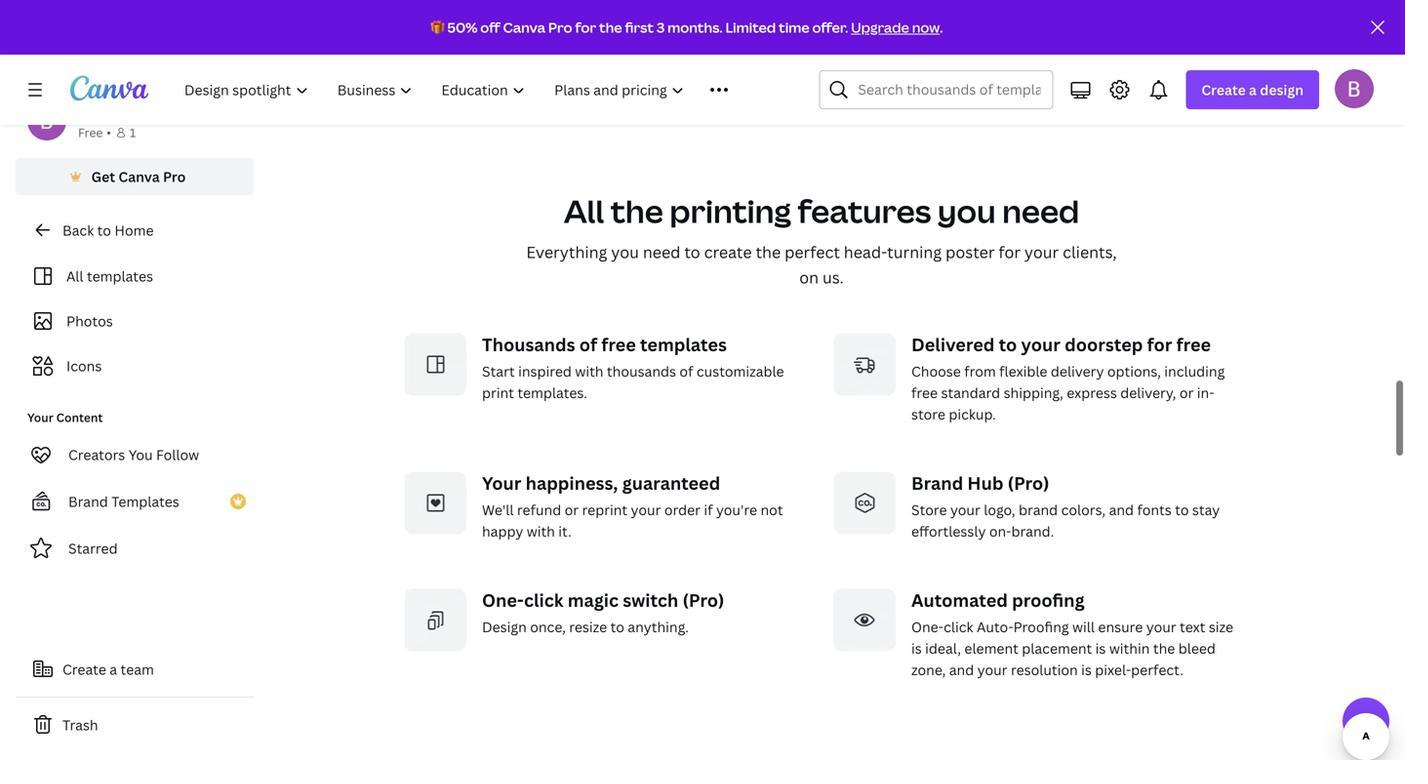 Task type: vqa. For each thing, say whether or not it's contained in the screenshot.


Task type: describe. For each thing, give the bounding box(es) containing it.
months.
[[668, 18, 723, 37]]

thousands of free templates start inspired with thousands of customizable print templates.
[[482, 333, 785, 402]]

design
[[482, 618, 527, 637]]

on-
[[990, 522, 1012, 541]]

templates
[[111, 493, 179, 511]]

2 horizontal spatial templates
[[824, 68, 891, 87]]

0 vertical spatial need
[[1003, 190, 1080, 232]]

you
[[129, 446, 153, 464]]

print
[[482, 384, 514, 402]]

team
[[121, 660, 154, 679]]

including
[[1165, 362, 1225, 381]]

create a team
[[62, 660, 154, 679]]

one-click magic switch (pro) design once, resize to anything.
[[482, 589, 725, 637]]

icons
[[66, 357, 102, 375]]

element
[[965, 639, 1019, 658]]

happy
[[482, 522, 524, 541]]

thousands
[[607, 362, 677, 381]]

it.
[[559, 522, 572, 541]]

your for happiness,
[[482, 472, 522, 495]]

ensure
[[1099, 618, 1144, 637]]

reprint
[[582, 501, 628, 519]]

poster
[[946, 242, 995, 263]]

all the printing features you need everything you need to create the perfect head-turning poster for your clients, on us.
[[527, 190, 1117, 288]]

creators you follow link
[[16, 435, 254, 474]]

3
[[657, 18, 665, 37]]

upgrade
[[851, 18, 910, 37]]

canva inside button
[[119, 167, 160, 186]]

and inside automated proofing one-click auto-proofing will ensure your text size is ideal, element placement is within the bleed zone, and your resolution is pixel-perfect.
[[950, 661, 975, 679]]

follow
[[156, 446, 199, 464]]

clients,
[[1063, 242, 1117, 263]]

•
[[107, 124, 111, 141]]

perfect
[[785, 242, 840, 263]]

one-click magic switch (pro) image
[[404, 589, 467, 652]]

back to home
[[62, 221, 154, 240]]

brand hub (pro) store your logo, brand colors, and fonts to stay effortlessly on-brand.
[[912, 472, 1221, 541]]

1 horizontal spatial canva
[[503, 18, 546, 37]]

a for team
[[110, 660, 117, 679]]

a for design
[[1250, 81, 1257, 99]]

anything.
[[628, 618, 689, 637]]

the inside automated proofing one-click auto-proofing will ensure your text size is ideal, element placement is within the bleed zone, and your resolution is pixel-perfect.
[[1154, 639, 1176, 658]]

free inside thousands of free templates start inspired with thousands of customizable print templates.
[[602, 333, 636, 357]]

auto-
[[977, 618, 1014, 637]]

with inside your happiness, guaranteed we'll refund or reprint your order if you're not happy with it.
[[527, 522, 555, 541]]

.
[[940, 18, 943, 37]]

off
[[481, 18, 500, 37]]

all templates
[[66, 267, 153, 286]]

to inside the all the printing features you need everything you need to create the perfect head-turning poster for your clients, on us.
[[685, 242, 701, 263]]

browse all templates
[[753, 68, 891, 87]]

brand templates link
[[16, 482, 254, 521]]

first
[[625, 18, 654, 37]]

flexible
[[1000, 362, 1048, 381]]

within
[[1110, 639, 1150, 658]]

in-
[[1198, 384, 1215, 402]]

🎁 50% off canva pro for the first 3 months. limited time offer. upgrade now .
[[431, 18, 943, 37]]

templates inside 'link'
[[87, 267, 153, 286]]

with inside thousands of free templates start inspired with thousands of customizable print templates.
[[575, 362, 604, 381]]

your down the element
[[978, 661, 1008, 679]]

browse
[[753, 68, 802, 87]]

1
[[130, 124, 136, 141]]

express
[[1067, 384, 1118, 402]]

🎁
[[431, 18, 445, 37]]

delivery
[[1051, 362, 1105, 381]]

the right create
[[756, 242, 781, 263]]

1 vertical spatial you
[[611, 242, 639, 263]]

features
[[798, 190, 932, 232]]

magic
[[568, 589, 619, 613]]

0 vertical spatial of
[[580, 333, 598, 357]]

to right 'back'
[[97, 221, 111, 240]]

your inside the all the printing features you need everything you need to create the perfect head-turning poster for your clients, on us.
[[1025, 242, 1059, 263]]

head-
[[844, 242, 888, 263]]

hub
[[968, 472, 1004, 495]]

effortlessly
[[912, 522, 986, 541]]

pixel-
[[1096, 661, 1132, 679]]

ideal,
[[926, 639, 962, 658]]

trash link
[[16, 706, 254, 745]]

one- inside one-click magic switch (pro) design once, resize to anything.
[[482, 589, 524, 613]]

back
[[62, 221, 94, 240]]

automated proofing one-click auto-proofing will ensure your text size is ideal, element placement is within the bleed zone, and your resolution is pixel-perfect.
[[912, 589, 1234, 679]]

photos
[[66, 312, 113, 330]]

2 horizontal spatial is
[[1096, 639, 1106, 658]]

resolution
[[1011, 661, 1078, 679]]

your left text
[[1147, 618, 1177, 637]]

store
[[912, 405, 946, 424]]

delivered to your doorstep for free choose from flexible delivery options, including free standard shipping, express delivery, or in- store pickup.
[[912, 333, 1225, 424]]

happiness,
[[526, 472, 618, 495]]

(pro) inside one-click magic switch (pro) design once, resize to anything.
[[683, 589, 725, 613]]

photos link
[[27, 303, 242, 340]]

templates.
[[518, 384, 588, 402]]

bob builder image
[[1336, 69, 1375, 108]]

brand templates
[[68, 493, 179, 511]]

inspired
[[518, 362, 572, 381]]

printing
[[670, 190, 792, 232]]

and inside brand hub (pro) store your logo, brand colors, and fonts to stay effortlessly on-brand.
[[1110, 501, 1134, 519]]

not
[[761, 501, 784, 519]]

if
[[704, 501, 713, 519]]

bleed
[[1179, 639, 1216, 658]]

free
[[78, 124, 103, 141]]

brand for hub
[[912, 472, 964, 495]]

create a design button
[[1187, 70, 1320, 109]]

your content
[[27, 410, 103, 426]]

switch
[[623, 589, 679, 613]]

50%
[[448, 18, 478, 37]]



Task type: locate. For each thing, give the bounding box(es) containing it.
and down ideal,
[[950, 661, 975, 679]]

options,
[[1108, 362, 1162, 381]]

and left fonts
[[1110, 501, 1134, 519]]

0 vertical spatial create
[[1202, 81, 1246, 99]]

click inside automated proofing one-click auto-proofing will ensure your text size is ideal, element placement is within the bleed zone, and your resolution is pixel-perfect.
[[944, 618, 974, 637]]

proofing
[[1012, 589, 1085, 613]]

store
[[912, 501, 947, 519]]

for inside the all the printing features you need everything you need to create the perfect head-turning poster for your clients, on us.
[[999, 242, 1021, 263]]

your inside your happiness, guaranteed we'll refund or reprint your order if you're not happy with it.
[[482, 472, 522, 495]]

create
[[704, 242, 752, 263]]

creators you follow
[[68, 446, 199, 464]]

get
[[91, 167, 115, 186]]

brand.
[[1012, 522, 1055, 541]]

or left the in-
[[1180, 384, 1194, 402]]

your inside your happiness, guaranteed we'll refund or reprint your order if you're not happy with it.
[[631, 501, 661, 519]]

all up everything
[[564, 190, 604, 232]]

(pro)
[[1008, 472, 1050, 495], [683, 589, 725, 613]]

your up we'll
[[482, 472, 522, 495]]

create left design on the right top
[[1202, 81, 1246, 99]]

offer.
[[813, 18, 849, 37]]

to inside one-click magic switch (pro) design once, resize to anything.
[[611, 618, 625, 637]]

us.
[[823, 267, 844, 288]]

2 vertical spatial for
[[1148, 333, 1173, 357]]

0 vertical spatial (pro)
[[1008, 472, 1050, 495]]

choose
[[912, 362, 961, 381]]

guaranteed
[[623, 472, 721, 495]]

with up templates.
[[575, 362, 604, 381]]

canva right off
[[503, 18, 546, 37]]

canva
[[503, 18, 546, 37], [119, 167, 160, 186]]

templates up thousands
[[640, 333, 727, 357]]

create for create a design
[[1202, 81, 1246, 99]]

create left team
[[62, 660, 106, 679]]

need left create
[[643, 242, 681, 263]]

limited
[[726, 18, 776, 37]]

you up poster
[[938, 190, 996, 232]]

templates
[[824, 68, 891, 87], [87, 267, 153, 286], [640, 333, 727, 357]]

1 vertical spatial one-
[[912, 618, 944, 637]]

size
[[1209, 618, 1234, 637]]

a left team
[[110, 660, 117, 679]]

0 horizontal spatial or
[[565, 501, 579, 519]]

create a team button
[[16, 650, 254, 689]]

create for create a team
[[62, 660, 106, 679]]

pro up back to home link
[[163, 167, 186, 186]]

0 horizontal spatial of
[[580, 333, 598, 357]]

(pro) up brand
[[1008, 472, 1050, 495]]

pro
[[549, 18, 573, 37], [163, 167, 186, 186]]

brand for templates
[[68, 493, 108, 511]]

0 vertical spatial for
[[575, 18, 597, 37]]

you're
[[717, 501, 758, 519]]

0 horizontal spatial templates
[[87, 267, 153, 286]]

to right resize
[[611, 618, 625, 637]]

2 horizontal spatial free
[[1177, 333, 1212, 357]]

starred link
[[16, 529, 254, 568]]

0 vertical spatial one-
[[482, 589, 524, 613]]

delivered to your doorstep for free image
[[834, 333, 896, 396]]

1 vertical spatial your
[[482, 472, 522, 495]]

text
[[1180, 618, 1206, 637]]

(pro) inside brand hub (pro) store your logo, brand colors, and fonts to stay effortlessly on-brand.
[[1008, 472, 1050, 495]]

templates inside thousands of free templates start inspired with thousands of customizable print templates.
[[640, 333, 727, 357]]

for left first
[[575, 18, 597, 37]]

for right poster
[[999, 242, 1021, 263]]

we'll
[[482, 501, 514, 519]]

brand
[[1019, 501, 1058, 519]]

1 vertical spatial all
[[66, 267, 83, 286]]

1 horizontal spatial you
[[938, 190, 996, 232]]

0 horizontal spatial pro
[[163, 167, 186, 186]]

the left first
[[599, 18, 622, 37]]

order
[[665, 501, 701, 519]]

is left the pixel-
[[1082, 661, 1092, 679]]

2 vertical spatial templates
[[640, 333, 727, 357]]

0 vertical spatial or
[[1180, 384, 1194, 402]]

your inside brand hub (pro) store your logo, brand colors, and fonts to stay effortlessly on-brand.
[[951, 501, 981, 519]]

1 vertical spatial with
[[527, 522, 555, 541]]

0 vertical spatial all
[[564, 190, 604, 232]]

click up once, in the left of the page
[[524, 589, 564, 613]]

canva right the get
[[119, 167, 160, 186]]

1 horizontal spatial for
[[999, 242, 1021, 263]]

0 vertical spatial with
[[575, 362, 604, 381]]

0 vertical spatial you
[[938, 190, 996, 232]]

brand up store on the bottom of the page
[[912, 472, 964, 495]]

1 vertical spatial need
[[643, 242, 681, 263]]

1 horizontal spatial all
[[564, 190, 604, 232]]

to
[[97, 221, 111, 240], [685, 242, 701, 263], [999, 333, 1018, 357], [1176, 501, 1190, 519], [611, 618, 625, 637]]

you
[[938, 190, 996, 232], [611, 242, 639, 263]]

browse all templates link
[[737, 58, 907, 97]]

one-
[[482, 589, 524, 613], [912, 618, 944, 637]]

doorstep
[[1065, 333, 1144, 357]]

everything
[[527, 242, 608, 263]]

0 vertical spatial canva
[[503, 18, 546, 37]]

refund
[[517, 501, 562, 519]]

a inside dropdown button
[[1250, 81, 1257, 99]]

1 horizontal spatial pro
[[549, 18, 573, 37]]

0 horizontal spatial your
[[27, 410, 53, 426]]

start
[[482, 362, 515, 381]]

need
[[1003, 190, 1080, 232], [643, 242, 681, 263]]

standard
[[942, 384, 1001, 402]]

templates right all
[[824, 68, 891, 87]]

for inside delivered to your doorstep for free choose from flexible delivery options, including free standard shipping, express delivery, or in- store pickup.
[[1148, 333, 1173, 357]]

your up the flexible
[[1022, 333, 1061, 357]]

one- inside automated proofing one-click auto-proofing will ensure your text size is ideal, element placement is within the bleed zone, and your resolution is pixel-perfect.
[[912, 618, 944, 637]]

of
[[580, 333, 598, 357], [680, 362, 694, 381]]

all for templates
[[66, 267, 83, 286]]

click inside one-click magic switch (pro) design once, resize to anything.
[[524, 589, 564, 613]]

None search field
[[819, 70, 1054, 109]]

0 horizontal spatial create
[[62, 660, 106, 679]]

0 horizontal spatial free
[[602, 333, 636, 357]]

0 horizontal spatial brand
[[68, 493, 108, 511]]

1 horizontal spatial (pro)
[[1008, 472, 1050, 495]]

get canva pro button
[[16, 158, 254, 195]]

0 horizontal spatial need
[[643, 242, 681, 263]]

pickup.
[[949, 405, 997, 424]]

free
[[602, 333, 636, 357], [1177, 333, 1212, 357], [912, 384, 938, 402]]

1 vertical spatial a
[[110, 660, 117, 679]]

1 horizontal spatial of
[[680, 362, 694, 381]]

free up including
[[1177, 333, 1212, 357]]

2 horizontal spatial for
[[1148, 333, 1173, 357]]

1 vertical spatial templates
[[87, 267, 153, 286]]

will
[[1073, 618, 1095, 637]]

brand inside brand templates link
[[68, 493, 108, 511]]

is up zone,
[[912, 639, 922, 658]]

is
[[912, 639, 922, 658], [1096, 639, 1106, 658], [1082, 661, 1092, 679]]

your for content
[[27, 410, 53, 426]]

to inside brand hub (pro) store your logo, brand colors, and fonts to stay effortlessly on-brand.
[[1176, 501, 1190, 519]]

0 vertical spatial click
[[524, 589, 564, 613]]

1 vertical spatial pro
[[163, 167, 186, 186]]

proofing
[[1014, 618, 1070, 637]]

0 vertical spatial templates
[[824, 68, 891, 87]]

from
[[965, 362, 997, 381]]

all down 'back'
[[66, 267, 83, 286]]

templates up photos link
[[87, 267, 153, 286]]

1 horizontal spatial templates
[[640, 333, 727, 357]]

resize
[[569, 618, 607, 637]]

one- up design
[[482, 589, 524, 613]]

1 vertical spatial (pro)
[[683, 589, 725, 613]]

1 horizontal spatial create
[[1202, 81, 1246, 99]]

0 vertical spatial pro
[[549, 18, 573, 37]]

need up clients,
[[1003, 190, 1080, 232]]

brand inside brand hub (pro) store your logo, brand colors, and fonts to stay effortlessly on-brand.
[[912, 472, 964, 495]]

1 vertical spatial create
[[62, 660, 106, 679]]

your left clients,
[[1025, 242, 1059, 263]]

0 horizontal spatial a
[[110, 660, 117, 679]]

brand hub (pro) image
[[834, 472, 896, 534]]

the
[[599, 18, 622, 37], [611, 190, 664, 232], [756, 242, 781, 263], [1154, 639, 1176, 658]]

click up ideal,
[[944, 618, 974, 637]]

thousands
[[482, 333, 576, 357]]

the up perfect.
[[1154, 639, 1176, 658]]

1 horizontal spatial free
[[912, 384, 938, 402]]

create inside dropdown button
[[1202, 81, 1246, 99]]

the left printing
[[611, 190, 664, 232]]

one- up ideal,
[[912, 618, 944, 637]]

free up thousands
[[602, 333, 636, 357]]

all for the
[[564, 190, 604, 232]]

time
[[779, 18, 810, 37]]

0 horizontal spatial one-
[[482, 589, 524, 613]]

0 vertical spatial and
[[1110, 501, 1134, 519]]

1 vertical spatial or
[[565, 501, 579, 519]]

pro inside button
[[163, 167, 186, 186]]

zone,
[[912, 661, 946, 679]]

or inside delivered to your doorstep for free choose from flexible delivery options, including free standard shipping, express delivery, or in- store pickup.
[[1180, 384, 1194, 402]]

now
[[913, 18, 940, 37]]

customizable
[[697, 362, 785, 381]]

1 vertical spatial for
[[999, 242, 1021, 263]]

or inside your happiness, guaranteed we'll refund or reprint your order if you're not happy with it.
[[565, 501, 579, 519]]

1 horizontal spatial or
[[1180, 384, 1194, 402]]

you right everything
[[611, 242, 639, 263]]

0 vertical spatial a
[[1250, 81, 1257, 99]]

1 horizontal spatial need
[[1003, 190, 1080, 232]]

1 horizontal spatial and
[[1110, 501, 1134, 519]]

1 horizontal spatial is
[[1082, 661, 1092, 679]]

back to home link
[[16, 211, 254, 250]]

a left design on the right top
[[1250, 81, 1257, 99]]

1 horizontal spatial your
[[482, 472, 522, 495]]

1 vertical spatial click
[[944, 618, 974, 637]]

1 horizontal spatial with
[[575, 362, 604, 381]]

your left "content"
[[27, 410, 53, 426]]

with down the refund
[[527, 522, 555, 541]]

0 horizontal spatial (pro)
[[683, 589, 725, 613]]

colors,
[[1062, 501, 1106, 519]]

once,
[[530, 618, 566, 637]]

all inside 'link'
[[66, 267, 83, 286]]

(pro) up anything.
[[683, 589, 725, 613]]

to left "stay"
[[1176, 501, 1190, 519]]

your left order
[[631, 501, 661, 519]]

all inside the all the printing features you need everything you need to create the perfect head-turning poster for your clients, on us.
[[564, 190, 604, 232]]

on
[[800, 267, 819, 288]]

or up it.
[[565, 501, 579, 519]]

Search search field
[[858, 71, 1041, 108]]

0 horizontal spatial for
[[575, 18, 597, 37]]

your happiness, guaranteed image
[[404, 472, 467, 534]]

for up options,
[[1148, 333, 1173, 357]]

1 vertical spatial canva
[[119, 167, 160, 186]]

thousands of free templates image
[[404, 333, 467, 396]]

0 horizontal spatial you
[[611, 242, 639, 263]]

brand up the 'starred' in the bottom left of the page
[[68, 493, 108, 511]]

0 horizontal spatial click
[[524, 589, 564, 613]]

1 horizontal spatial brand
[[912, 472, 964, 495]]

0 horizontal spatial canva
[[119, 167, 160, 186]]

your inside delivered to your doorstep for free choose from flexible delivery options, including free standard shipping, express delivery, or in- store pickup.
[[1022, 333, 1061, 357]]

top level navigation element
[[172, 70, 773, 109], [172, 70, 773, 109]]

create inside button
[[62, 660, 106, 679]]

to inside delivered to your doorstep for free choose from flexible delivery options, including free standard shipping, express delivery, or in- store pickup.
[[999, 333, 1018, 357]]

create a design
[[1202, 81, 1304, 99]]

0 vertical spatial your
[[27, 410, 53, 426]]

automated proofing image
[[834, 589, 896, 652]]

delivery,
[[1121, 384, 1177, 402]]

free up store
[[912, 384, 938, 402]]

0 horizontal spatial is
[[912, 639, 922, 658]]

pro right off
[[549, 18, 573, 37]]

trash
[[62, 716, 98, 735]]

all templates link
[[27, 258, 242, 295]]

0 horizontal spatial all
[[66, 267, 83, 286]]

1 vertical spatial of
[[680, 362, 694, 381]]

automated
[[912, 589, 1008, 613]]

turning
[[888, 242, 942, 263]]

a inside button
[[110, 660, 117, 679]]

home
[[115, 221, 154, 240]]

to left create
[[685, 242, 701, 263]]

for
[[575, 18, 597, 37], [999, 242, 1021, 263], [1148, 333, 1173, 357]]

your up effortlessly
[[951, 501, 981, 519]]

delivered
[[912, 333, 995, 357]]

1 horizontal spatial one-
[[912, 618, 944, 637]]

1 horizontal spatial a
[[1250, 81, 1257, 99]]

to up the flexible
[[999, 333, 1018, 357]]

1 vertical spatial and
[[950, 661, 975, 679]]

is up the pixel-
[[1096, 639, 1106, 658]]

1 horizontal spatial click
[[944, 618, 974, 637]]

0 horizontal spatial with
[[527, 522, 555, 541]]

content
[[56, 410, 103, 426]]

create
[[1202, 81, 1246, 99], [62, 660, 106, 679]]

design
[[1261, 81, 1304, 99]]

0 horizontal spatial and
[[950, 661, 975, 679]]



